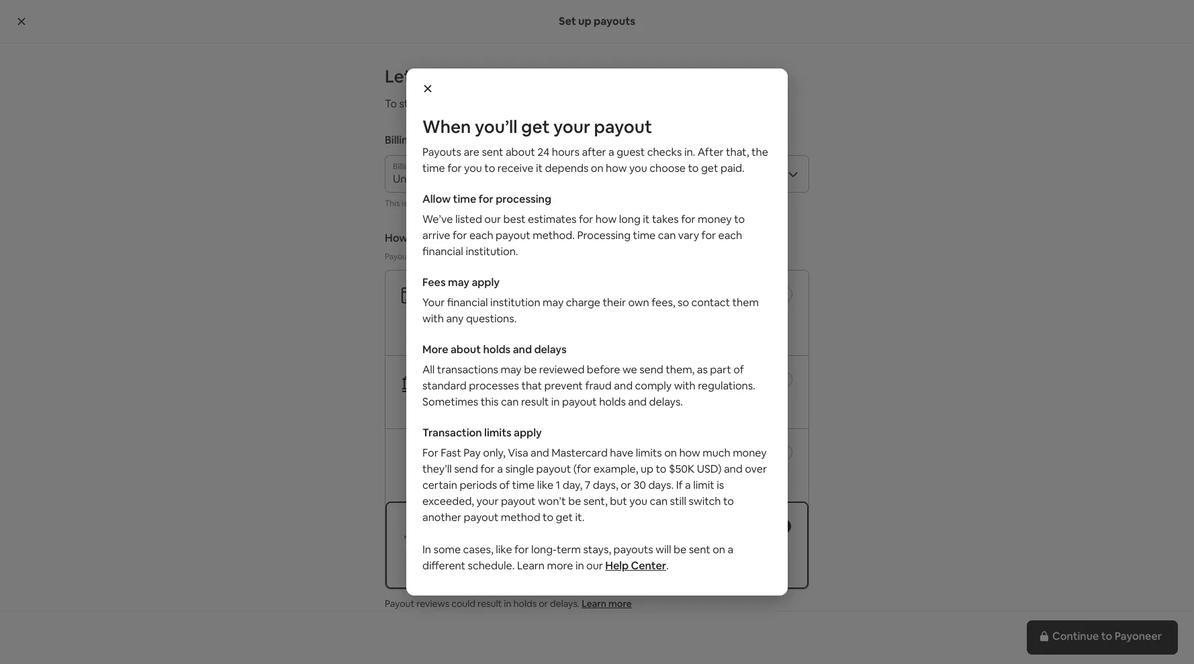 Task type: locate. For each thing, give the bounding box(es) containing it.
0 vertical spatial fees
[[465, 401, 483, 413]]

0 horizontal spatial us
[[443, 97, 454, 111]]

time down long
[[633, 228, 656, 242]]

where up the you'll
[[486, 97, 517, 111]]

2 vertical spatial on
[[713, 543, 726, 557]]

1 vertical spatial close image
[[423, 83, 433, 94]]

country/region
[[417, 133, 494, 147]]

get down after
[[701, 161, 719, 175]]

hours right some
[[464, 548, 488, 560]]

apply inside the "transaction limits apply for fast pay only, visa and mastercard have limits on how much money they'll send for a single payout (for example, up to $50k usd) and over certain periods of time like 1 day, 7 days, or 30 days. if a limit is exceeded, your payout won't be sent, but you can still switch to another payout method to get it."
[[514, 426, 542, 440]]

let's
[[385, 65, 424, 88]]

you'll
[[475, 116, 518, 139]]

send up "your payout"
[[593, 97, 617, 111]]

best
[[504, 212, 526, 226]]

about
[[506, 145, 535, 159], [451, 342, 481, 356]]

reviews
[[417, 598, 450, 610]]

them,
[[666, 363, 695, 377]]

will down would
[[416, 252, 428, 262]]

2 horizontal spatial get
[[701, 161, 719, 175]]

like inside the in some cases, like for long-term stays, payouts will be sent on a different schedule. learn more in our
[[496, 543, 512, 557]]

result right could
[[478, 598, 502, 610]]

help center .
[[606, 559, 669, 573]]

only,
[[483, 446, 506, 460]]

24 inside payoneer prepaid debit mastercard 24 hours or less payoneer fees may apply
[[452, 548, 462, 560]]

1 vertical spatial with
[[674, 379, 696, 393]]

limits right have
[[636, 446, 662, 460]]

0 horizontal spatial holds
[[483, 342, 511, 356]]

Payoneer radio
[[777, 520, 792, 534]]

send up comply
[[640, 363, 664, 377]]

30 left days.
[[634, 478, 646, 492]]

you inside how would you like to get paid? payouts will be sent in usd.
[[444, 231, 462, 245]]

0 horizontal spatial delays.
[[550, 598, 580, 610]]

0 vertical spatial payouts
[[423, 145, 462, 159]]

to up "your payout"
[[580, 97, 591, 111]]

0 vertical spatial fast
[[439, 287, 460, 301]]

0 vertical spatial with
[[423, 311, 444, 326]]

1 horizontal spatial money
[[733, 446, 767, 460]]

can right this
[[501, 395, 519, 409]]

it inside when you'll get your payout payouts are sent about 24 hours after a guest checks in. after that, the time for you to receive it depends on how you choose to get paid.
[[536, 161, 543, 175]]

1 vertical spatial get
[[701, 161, 719, 175]]

delays. left learn more button
[[550, 598, 580, 610]]

1 vertical spatial fast
[[441, 446, 461, 460]]

1 down paypal
[[450, 462, 454, 474]]

2 horizontal spatial holds
[[599, 395, 626, 409]]

1 horizontal spatial result
[[521, 395, 549, 409]]

1 left day,
[[556, 478, 561, 492]]

transactions
[[437, 363, 499, 377]]

debit inside payoneer prepaid debit mastercard 24 hours or less payoneer fees may apply
[[487, 536, 510, 548]]

how up $50k
[[680, 446, 701, 460]]

payout
[[496, 228, 531, 242], [562, 395, 597, 409], [537, 462, 571, 476], [501, 494, 536, 508], [464, 510, 499, 524]]

how
[[606, 161, 627, 175], [596, 212, 617, 226], [680, 446, 701, 460]]

may inside payoneer prepaid debit mastercard 24 hours or less payoneer fees may apply
[[515, 560, 533, 572]]

hours up depends
[[552, 145, 580, 159]]

debit up schedule.
[[487, 536, 510, 548]]

sent right are
[[482, 145, 504, 159]]

1 horizontal spatial send
[[593, 97, 617, 111]]

on down after on the top of the page
[[591, 161, 604, 175]]

24
[[538, 145, 550, 159], [452, 548, 462, 560]]

1 inside paypal 1 business day paypal fees may apply
[[450, 462, 454, 474]]

processes
[[469, 379, 519, 393]]

financial
[[498, 198, 529, 209], [423, 244, 464, 258], [447, 295, 488, 309]]

for right vary
[[702, 228, 716, 242]]

0 horizontal spatial hours
[[464, 548, 488, 560]]

0 vertical spatial mastercard
[[481, 303, 530, 315]]

your right 'opened'
[[480, 198, 496, 209]]

long
[[619, 212, 641, 226]]

apply up won't
[[521, 474, 545, 486]]

fast
[[439, 287, 460, 301], [441, 446, 461, 460]]

0 vertical spatial financial
[[498, 198, 529, 209]]

1 vertical spatial where
[[409, 198, 432, 209]]

get left it.
[[556, 510, 573, 524]]

2 vertical spatial holds
[[514, 598, 537, 610]]

1 vertical spatial payouts
[[385, 252, 414, 262]]

to down paid.
[[735, 212, 745, 226]]

your payout
[[554, 116, 652, 139]]

mastercard inside the "transaction limits apply for fast pay only, visa and mastercard have limits on how much money they'll send for a single payout (for example, up to $50k usd) and over certain periods of time like 1 day, 7 days, or 30 days. if a limit is exceeded, your payout won't be sent, but you can still switch to another payout method to get it."
[[552, 446, 608, 460]]

you'd
[[519, 97, 546, 111]]

be
[[430, 252, 439, 262], [524, 363, 537, 377], [569, 494, 581, 508], [674, 543, 687, 557]]

business inside paypal 1 business day paypal fees may apply
[[456, 462, 493, 474]]

1 vertical spatial less
[[502, 548, 518, 560]]

for
[[423, 446, 439, 460]]

1 horizontal spatial up
[[641, 462, 654, 476]]

up
[[579, 14, 592, 28], [641, 462, 654, 476]]

2 vertical spatial get
[[556, 510, 573, 524]]

our inside the in some cases, like for long-term stays, payouts will be sent on a different schedule. learn more in our
[[587, 559, 603, 573]]

about inside when you'll get your payout payouts are sent about 24 hours after a guest checks in. after that, the time for you to receive it depends on how you choose to get paid.
[[506, 145, 535, 159]]

your left money.
[[620, 97, 642, 111]]

get down you'd
[[521, 116, 550, 139]]

our
[[485, 212, 501, 226], [587, 559, 603, 573]]

0 horizontal spatial sent
[[441, 252, 457, 262]]

on inside when you'll get your payout payouts are sent about 24 hours after a guest checks in. after that, the time for you to receive it depends on how you choose to get paid.
[[591, 161, 604, 175]]

1 vertical spatial your
[[480, 198, 496, 209]]

about up receive
[[506, 145, 535, 159]]

apply inside payoneer prepaid debit mastercard 24 hours or less payoneer fees may apply
[[535, 560, 559, 572]]

may inside the 'more about holds and delays all transactions may be reviewed before we send them, as part of standard processes that prevent fraud and comply with regulations. sometimes this can result in payout holds and delays.'
[[501, 363, 522, 377]]

up right set on the top left of the page
[[579, 14, 592, 28]]

after
[[582, 145, 607, 159]]

sent down the switch
[[689, 543, 711, 557]]

financial down "arrive"
[[423, 244, 464, 258]]

0 vertical spatial limits
[[485, 426, 512, 440]]

paypal
[[450, 474, 478, 486]]

each up institution.
[[470, 228, 494, 242]]

apply up single
[[514, 426, 542, 440]]

our down stays,
[[587, 559, 603, 573]]

in left usd.
[[459, 252, 465, 262]]

fees up the payout reviews could result in holds or delays. learn more
[[494, 560, 513, 572]]

0 horizontal spatial close image
[[16, 16, 27, 27]]

close image
[[16, 16, 27, 27], [423, 83, 433, 94]]

each right vary
[[719, 228, 743, 242]]

your down periods
[[477, 494, 499, 508]]

to left receive
[[485, 161, 495, 175]]

payouts down "when"
[[423, 145, 462, 159]]

sent,
[[584, 494, 608, 508]]

or inside payoneer prepaid debit mastercard 24 hours or less payoneer fees may apply
[[490, 548, 500, 560]]

1 vertical spatial on
[[665, 446, 677, 460]]

so
[[678, 295, 689, 309]]

be down 'still'
[[674, 543, 687, 557]]

0 vertical spatial send
[[593, 97, 617, 111]]

bank
[[439, 372, 464, 386]]

would
[[410, 231, 441, 245]]

30 inside 'fast pay visa or mastercard debit required 30 minutes or less 1.5% fee (maximum $15)'
[[450, 315, 461, 328]]

2 each from the left
[[719, 228, 743, 242]]

pay inside 'fast pay visa or mastercard debit required 30 minutes or less 1.5% fee (maximum $15)'
[[462, 287, 480, 301]]

holds down fraud
[[599, 395, 626, 409]]

less down institution
[[511, 315, 527, 328]]

1 vertical spatial of
[[500, 478, 510, 492]]

help center link
[[606, 559, 667, 573]]

1 horizontal spatial each
[[719, 228, 743, 242]]

sent inside the in some cases, like for long-term stays, payouts will be sent on a different schedule. learn more in our
[[689, 543, 711, 557]]

it right receive
[[536, 161, 543, 175]]

to start, let us know where you'd like us to send your money.
[[385, 97, 680, 111]]

our left best
[[485, 212, 501, 226]]

with inside the 'more about holds and delays all transactions may be reviewed before we send them, as part of standard processes that prevent fraud and comply with regulations. sometimes this can result in payout holds and delays.'
[[674, 379, 696, 393]]

0 vertical spatial result
[[521, 395, 549, 409]]

more down "term"
[[547, 559, 573, 573]]

you down guest at right
[[630, 161, 648, 175]]

0 horizontal spatial send
[[454, 462, 478, 476]]

1 vertical spatial it
[[643, 212, 650, 226]]

1 vertical spatial financial
[[423, 244, 464, 258]]

delays. down comply
[[649, 395, 683, 409]]

and
[[513, 342, 532, 356], [614, 379, 633, 393], [628, 395, 647, 409], [531, 446, 550, 460], [724, 462, 743, 476]]

for down listed
[[453, 228, 467, 242]]

the
[[752, 145, 769, 159]]

estimates
[[528, 212, 577, 226]]

1 horizontal spatial debit
[[533, 303, 556, 315]]

hours
[[552, 145, 580, 159], [464, 548, 488, 560]]

to up days.
[[656, 462, 667, 476]]

may down long-
[[515, 560, 533, 572]]

when you'll get your payout payouts are sent about 24 hours after a guest checks in. after that, the time for you to receive it depends on how you choose to get paid.
[[423, 116, 771, 175]]

money inside the "transaction limits apply for fast pay only, visa and mastercard have limits on how much money they'll send for a single payout (for example, up to $50k usd) and over certain periods of time like 1 day, 7 days, or 30 days. if a limit is exceeded, your payout won't be sent, but you can still switch to another payout method to get it."
[[733, 446, 767, 460]]

time inside when you'll get your payout payouts are sent about 24 hours after a guest checks in. after that, the time for you to receive it depends on how you choose to get paid.
[[423, 161, 445, 175]]

money inside allow time for processing we've listed our best estimates for how long it takes for money to arrive for each payout method. processing time can vary for each financial institution.
[[698, 212, 732, 226]]

for left long-
[[515, 543, 529, 557]]

payouts inside when you'll get your payout payouts are sent about 24 hours after a guest checks in. after that, the time for you to receive it depends on how you choose to get paid.
[[423, 145, 462, 159]]

payoneer
[[441, 519, 487, 533], [452, 560, 492, 572]]

of down day
[[500, 478, 510, 492]]

for inside the in some cases, like for long-term stays, payouts will be sent on a different schedule. learn more in our
[[515, 543, 529, 557]]

0 horizontal spatial where
[[409, 198, 432, 209]]

fast inside the "transaction limits apply for fast pay only, visa and mastercard have limits on how much money they'll send for a single payout (for example, up to $50k usd) and over certain periods of time like 1 day, 7 days, or 30 days. if a limit is exceeded, your payout won't be sent, but you can still switch to another payout method to get it."
[[441, 446, 461, 460]]

0 vertical spatial 24
[[538, 145, 550, 159]]

0 vertical spatial less
[[511, 315, 527, 328]]

30 left fee
[[450, 315, 461, 328]]

apply down long-
[[535, 560, 559, 572]]

24 inside when you'll get your payout payouts are sent about 24 hours after a guest checks in. after that, the time for you to receive it depends on how you choose to get paid.
[[538, 145, 550, 159]]

1 horizontal spatial limits
[[636, 446, 662, 460]]

time
[[423, 161, 445, 175], [453, 192, 477, 206], [633, 228, 656, 242], [512, 478, 535, 492]]

listed
[[456, 212, 482, 226]]

1 vertical spatial visa
[[508, 446, 529, 460]]

to
[[385, 97, 397, 111]]

how would you like to get paid? payouts will be sent in usd.
[[385, 231, 545, 262]]

learn
[[517, 559, 545, 573], [582, 598, 607, 610]]

1 horizontal spatial more
[[609, 598, 632, 610]]

payouts down how
[[385, 252, 414, 262]]

1 horizontal spatial payouts
[[423, 145, 462, 159]]

0 horizontal spatial each
[[470, 228, 494, 242]]

of inside the 'more about holds and delays all transactions may be reviewed before we send them, as part of standard processes that prevent fraud and comply with regulations. sometimes this can result in payout holds and delays.'
[[734, 363, 744, 377]]

in down the prevent
[[552, 395, 560, 409]]

in down schedule.
[[504, 598, 512, 610]]

or right 'prepaid' on the left
[[490, 548, 500, 560]]

0 horizontal spatial is
[[402, 198, 407, 209]]

1 horizontal spatial 1
[[556, 478, 561, 492]]

payout reviews could result in holds or delays. learn more
[[385, 598, 632, 610]]

0 vertical spatial our
[[485, 212, 501, 226]]

different
[[423, 559, 466, 573]]

1 inside the "transaction limits apply for fast pay only, visa and mastercard have limits on how much money they'll send for a single payout (for example, up to $50k usd) and over certain periods of time like 1 day, 7 days, or 30 days. if a limit is exceeded, your payout won't be sent, but you can still switch to another payout method to get it."
[[556, 478, 561, 492]]

this
[[481, 395, 499, 409]]

billing
[[385, 133, 415, 147]]

less
[[511, 315, 527, 328], [502, 548, 518, 560]]

in inside the 'more about holds and delays all transactions may be reviewed before we send them, as part of standard processes that prevent fraud and comply with regulations. sometimes this can result in payout holds and delays.'
[[552, 395, 560, 409]]

sent
[[482, 145, 504, 159], [441, 252, 457, 262], [689, 543, 711, 557]]

sent down "arrive"
[[441, 252, 457, 262]]

fees inside paypal 1 business day paypal fees may apply
[[480, 474, 499, 486]]

checks
[[648, 145, 682, 159]]

(maximum
[[487, 328, 532, 340]]

can down days.
[[650, 494, 668, 508]]

money up "over"
[[733, 446, 767, 460]]

may inside paypal 1 business day paypal fees may apply
[[501, 474, 519, 486]]

2 vertical spatial can
[[650, 494, 668, 508]]

0 vertical spatial money
[[698, 212, 732, 226]]

0 vertical spatial will
[[416, 252, 428, 262]]

1 vertical spatial hours
[[464, 548, 488, 560]]

paypal 1 business day paypal fees may apply
[[439, 445, 545, 486]]

2 horizontal spatial on
[[713, 543, 726, 557]]

delays. inside the 'more about holds and delays all transactions may be reviewed before we send them, as part of standard processes that prevent fraud and comply with regulations. sometimes this can result in payout holds and delays.'
[[649, 395, 683, 409]]

1 vertical spatial payouts
[[614, 543, 654, 557]]

with down your at the left of the page
[[423, 311, 444, 326]]

and left "over"
[[724, 462, 743, 476]]

fast down transaction
[[441, 446, 461, 460]]

0 vertical spatial more
[[547, 559, 573, 573]]

None radio
[[778, 287, 793, 302], [778, 373, 793, 387], [778, 287, 793, 302], [778, 373, 793, 387]]

2 vertical spatial mastercard
[[512, 536, 561, 548]]

0 vertical spatial on
[[591, 161, 604, 175]]

be inside the in some cases, like for long-term stays, payouts will be sent on a different schedule. learn more in our
[[674, 543, 687, 557]]

payout inside the 'more about holds and delays all transactions may be reviewed before we send them, as part of standard processes that prevent fraud and comply with regulations. sometimes this can result in payout holds and delays.'
[[562, 395, 597, 409]]

are
[[464, 145, 480, 159]]

1 horizontal spatial our
[[587, 559, 603, 573]]

1 horizontal spatial will
[[656, 543, 672, 557]]

reviewed
[[539, 363, 585, 377]]

0 vertical spatial up
[[579, 14, 592, 28]]

1 vertical spatial mastercard
[[552, 446, 608, 460]]

how inside allow time for processing we've listed our best estimates for how long it takes for money to arrive for each payout method. processing time can vary for each financial institution.
[[596, 212, 617, 226]]

1 vertical spatial sent
[[441, 252, 457, 262]]

mastercard inside 'fast pay visa or mastercard debit required 30 minutes or less 1.5% fee (maximum $15)'
[[481, 303, 530, 315]]

0 vertical spatial about
[[506, 145, 535, 159]]

we've
[[423, 212, 453, 226]]

1 horizontal spatial on
[[665, 446, 677, 460]]

or down long-
[[539, 598, 548, 610]]

0 vertical spatial of
[[734, 363, 744, 377]]

mastercard up the (for at the left of the page
[[552, 446, 608, 460]]

0 horizontal spatial it
[[536, 161, 543, 175]]

for left day
[[481, 462, 495, 476]]

schedule.
[[468, 559, 515, 573]]

own
[[629, 295, 650, 309]]

on inside the in some cases, like for long-term stays, payouts will be sent on a different schedule. learn more in our
[[713, 543, 726, 557]]

any
[[446, 311, 464, 326]]

institution
[[491, 295, 541, 309]]

how down guest at right
[[606, 161, 627, 175]]

1 vertical spatial business
[[456, 462, 493, 474]]

1 vertical spatial pay
[[464, 446, 481, 460]]

guest
[[617, 145, 645, 159]]

debit up $15)
[[533, 303, 556, 315]]

delays.
[[649, 395, 683, 409], [550, 598, 580, 610]]

like inside the "transaction limits apply for fast pay only, visa and mastercard have limits on how much money they'll send for a single payout (for example, up to $50k usd) and over certain periods of time like 1 day, 7 days, or 30 days. if a limit is exceeded, your payout won't be sent, but you can still switch to another payout method to get it."
[[537, 478, 554, 492]]

for inside when you'll get your payout payouts are sent about 24 hours after a guest checks in. after that, the time for you to receive it depends on how you choose to get paid.
[[448, 161, 462, 175]]

where up the we've
[[409, 198, 432, 209]]

comply
[[635, 379, 672, 393]]

on
[[591, 161, 604, 175], [665, 446, 677, 460], [713, 543, 726, 557]]

arrive
[[423, 228, 451, 242]]

visa up single
[[508, 446, 529, 460]]

0 vertical spatial hours
[[552, 145, 580, 159]]

it right long
[[643, 212, 650, 226]]

delays
[[535, 342, 567, 356]]

payoneer up 'prepaid' on the left
[[441, 519, 487, 533]]

1 horizontal spatial 24
[[538, 145, 550, 159]]

is right this
[[402, 198, 407, 209]]

may left 'charge'
[[543, 295, 564, 309]]

mastercard down method
[[512, 536, 561, 548]]

cases,
[[463, 543, 494, 557]]

on inside the "transaction limits apply for fast pay only, visa and mastercard have limits on how much money they'll send for a single payout (for example, up to $50k usd) and over certain periods of time like 1 day, 7 days, or 30 days. if a limit is exceeded, your payout won't be sent, but you can still switch to another payout method to get it."
[[665, 446, 677, 460]]

holds down schedule.
[[514, 598, 537, 610]]

1 vertical spatial delays.
[[550, 598, 580, 610]]

payouts up the help center 'link' on the right
[[614, 543, 654, 557]]

like up usd.
[[465, 231, 482, 245]]

as
[[697, 363, 708, 377]]

can inside allow time for processing we've listed our best estimates for how long it takes for money to arrive for each payout method. processing time can vary for each financial institution.
[[658, 228, 676, 242]]

1 vertical spatial fees
[[480, 474, 499, 486]]

sent inside how would you like to get paid? payouts will be sent in usd.
[[441, 252, 457, 262]]

1 horizontal spatial hours
[[552, 145, 580, 159]]

2 vertical spatial sent
[[689, 543, 711, 557]]

1 vertical spatial limits
[[636, 446, 662, 460]]

fees right 5
[[465, 401, 483, 413]]

0 horizontal spatial visa
[[450, 303, 468, 315]]

0 horizontal spatial result
[[478, 598, 502, 610]]

prepaid
[[452, 536, 485, 548]]

payoneer prepaid debit mastercard 24 hours or less payoneer fees may apply
[[441, 519, 561, 572]]

1 vertical spatial is
[[717, 478, 725, 492]]

will inside the in some cases, like for long-term stays, payouts will be sent on a different schedule. learn more in our
[[656, 543, 672, 557]]

of right the part
[[734, 363, 744, 377]]

1 horizontal spatial learn
[[582, 598, 607, 610]]

mastercard up (maximum
[[481, 303, 530, 315]]

us up "your payout"
[[567, 97, 578, 111]]

is
[[402, 198, 407, 209], [717, 478, 725, 492]]

get inside the "transaction limits apply for fast pay only, visa and mastercard have limits on how much money they'll send for a single payout (for example, up to $50k usd) and over certain periods of time like 1 day, 7 days, or 30 days. if a limit is exceeded, your payout won't be sent, but you can still switch to another payout method to get it."
[[556, 510, 573, 524]]

how up processing
[[596, 212, 617, 226]]

to inside allow time for processing we've listed our best estimates for how long it takes for money to arrive for each payout method. processing time can vary for each financial institution.
[[735, 212, 745, 226]]

single
[[506, 462, 534, 476]]

money up vary
[[698, 212, 732, 226]]

visa inside 'fast pay visa or mastercard debit required 30 minutes or less 1.5% fee (maximum $15)'
[[450, 303, 468, 315]]

1 horizontal spatial 30
[[634, 478, 646, 492]]

pay inside the "transaction limits apply for fast pay only, visa and mastercard have limits on how much money they'll send for a single payout (for example, up to $50k usd) and over certain periods of time like 1 day, 7 days, or 30 days. if a limit is exceeded, your payout won't be sent, but you can still switch to another payout method to get it."
[[464, 446, 481, 460]]

0 vertical spatial get
[[521, 116, 550, 139]]

1 horizontal spatial sent
[[482, 145, 504, 159]]

apply inside paypal 1 business day paypal fees may apply
[[521, 474, 545, 486]]

1 vertical spatial how
[[596, 212, 617, 226]]

0 vertical spatial business
[[466, 389, 503, 401]]

1 horizontal spatial where
[[486, 97, 517, 111]]

0 horizontal spatial of
[[500, 478, 510, 492]]

money
[[698, 212, 732, 226], [733, 446, 767, 460]]

it inside allow time for processing we've listed our best estimates for how long it takes for money to arrive for each payout method. processing time can vary for each financial institution.
[[643, 212, 650, 226]]

0 vertical spatial can
[[658, 228, 676, 242]]

for down the country/region
[[448, 161, 462, 175]]

fees
[[465, 401, 483, 413], [480, 474, 499, 486], [494, 560, 513, 572]]

0 horizontal spatial on
[[591, 161, 604, 175]]

1 vertical spatial result
[[478, 598, 502, 610]]

of inside the "transaction limits apply for fast pay only, visa and mastercard have limits on how much money they'll send for a single payout (for example, up to $50k usd) and over certain periods of time like 1 day, 7 days, or 30 days. if a limit is exceeded, your payout won't be sent, but you can still switch to another payout method to get it."
[[500, 478, 510, 492]]

all
[[423, 363, 435, 377]]

payout down the prevent
[[562, 395, 597, 409]]

payouts right set on the top left of the page
[[594, 14, 636, 28]]

24 left cases,
[[452, 548, 462, 560]]

on for will
[[713, 543, 726, 557]]

paypal
[[439, 445, 471, 459]]

3-
[[450, 389, 459, 401]]

1 vertical spatial money
[[733, 446, 767, 460]]

send up periods
[[454, 462, 478, 476]]

in some cases, like for long-term stays, payouts will be sent on a different schedule. learn more in our
[[423, 543, 736, 573]]

2 vertical spatial fees
[[494, 560, 513, 572]]

payout inside allow time for processing we've listed our best estimates for how long it takes for money to arrive for each payout method. processing time can vary for each financial institution.
[[496, 228, 531, 242]]

0 vertical spatial pay
[[462, 287, 480, 301]]

to up usd.
[[484, 231, 495, 245]]

debit
[[533, 303, 556, 315], [487, 536, 510, 548]]

0 vertical spatial learn
[[517, 559, 545, 573]]



Task type: describe. For each thing, give the bounding box(es) containing it.
mastercard inside payoneer prepaid debit mastercard 24 hours or less payoneer fees may apply
[[512, 536, 561, 548]]

is inside the "transaction limits apply for fast pay only, visa and mastercard have limits on how much money they'll send for a single payout (for example, up to $50k usd) and over certain periods of time like 1 day, 7 days, or 30 days. if a limit is exceeded, your payout won't be sent, but you can still switch to another payout method to get it."
[[717, 478, 725, 492]]

fees
[[423, 275, 446, 289]]

day,
[[563, 478, 583, 492]]

0 vertical spatial payouts
[[594, 14, 636, 28]]

up inside the "transaction limits apply for fast pay only, visa and mastercard have limits on how much money they'll send for a single payout (for example, up to $50k usd) and over certain periods of time like 1 day, 7 days, or 30 days. if a limit is exceeded, your payout won't be sent, but you can still switch to another payout method to get it."
[[641, 462, 654, 476]]

1 each from the left
[[470, 228, 494, 242]]

visa inside the "transaction limits apply for fast pay only, visa and mastercard have limits on how much money they'll send for a single payout (for example, up to $50k usd) and over certain periods of time like 1 day, 7 days, or 30 days. if a limit is exceeded, your payout won't be sent, but you can still switch to another payout method to get it."
[[508, 446, 529, 460]]

0 vertical spatial where
[[486, 97, 517, 111]]

choose
[[650, 161, 686, 175]]

limit
[[694, 478, 715, 492]]

let's add a payout method
[[385, 65, 604, 88]]

payouts inside how would you like to get paid? payouts will be sent in usd.
[[385, 252, 414, 262]]

time inside the "transaction limits apply for fast pay only, visa and mastercard have limits on how much money they'll send for a single payout (for example, up to $50k usd) and over certain periods of time like 1 day, 7 days, or 30 days. if a limit is exceeded, your payout won't be sent, but you can still switch to another payout method to get it."
[[512, 478, 535, 492]]

and up single
[[531, 446, 550, 460]]

1 us from the left
[[443, 97, 454, 111]]

like right you'd
[[548, 97, 564, 111]]

transaction
[[423, 426, 482, 440]]

depends
[[545, 161, 589, 175]]

takes
[[652, 212, 679, 226]]

.
[[667, 559, 669, 573]]

will inside how would you like to get paid? payouts will be sent in usd.
[[416, 252, 428, 262]]

a inside when you'll get your payout payouts are sent about 24 hours after a guest checks in. after that, the time for you to receive it depends on how you choose to get paid.
[[609, 145, 615, 159]]

account.
[[531, 198, 563, 209]]

hours inside payoneer prepaid debit mastercard 24 hours or less payoneer fees may apply
[[464, 548, 488, 560]]

fees inside bank account 3-5 business days no fees
[[465, 401, 483, 413]]

send inside the "transaction limits apply for fast pay only, visa and mastercard have limits on how much money they'll send for a single payout (for example, up to $50k usd) and over certain periods of time like 1 day, 7 days, or 30 days. if a limit is exceeded, your payout won't be sent, but you can still switch to another payout method to get it."
[[454, 462, 478, 476]]

opened
[[449, 198, 478, 209]]

or inside the "transaction limits apply for fast pay only, visa and mastercard have limits on how much money they'll send for a single payout (for example, up to $50k usd) and over certain periods of time like 1 day, 7 days, or 30 days. if a limit is exceeded, your payout won't be sent, but you can still switch to another payout method to get it."
[[621, 478, 631, 492]]

set up payouts
[[559, 14, 636, 28]]

send inside the 'more about holds and delays all transactions may be reviewed before we send them, as part of standard processes that prevent fraud and comply with regulations. sometimes this can result in payout holds and delays.'
[[640, 363, 664, 377]]

can inside the "transaction limits apply for fast pay only, visa and mastercard have limits on how much money they'll send for a single payout (for example, up to $50k usd) and over certain periods of time like 1 day, 7 days, or 30 days. if a limit is exceeded, your payout won't be sent, but you can still switch to another payout method to get it."
[[650, 494, 668, 508]]

1 vertical spatial payoneer
[[452, 560, 492, 572]]

how
[[385, 231, 408, 245]]

method
[[501, 510, 541, 524]]

for up vary
[[681, 212, 696, 226]]

1 vertical spatial more
[[609, 598, 632, 610]]

fast pay visa or mastercard debit required 30 minutes or less 1.5% fee (maximum $15)
[[439, 287, 594, 340]]

you inside the "transaction limits apply for fast pay only, visa and mastercard have limits on how much money they'll send for a single payout (for example, up to $50k usd) and over certain periods of time like 1 day, 7 days, or 30 days. if a limit is exceeded, your payout won't be sent, but you can still switch to another payout method to get it."
[[630, 494, 648, 508]]

like inside how would you like to get paid? payouts will be sent in usd.
[[465, 231, 482, 245]]

transaction limits apply for fast pay only, visa and mastercard have limits on how much money they'll send for a single payout (for example, up to $50k usd) and over certain periods of time like 1 day, 7 days, or 30 days. if a limit is exceeded, your payout won't be sent, but you can still switch to another payout method to get it.
[[423, 426, 770, 524]]

PayPal radio
[[778, 446, 793, 461]]

our inside allow time for processing we've listed our best estimates for how long it takes for money to arrive for each payout method. processing time can vary for each financial institution.
[[485, 212, 501, 226]]

required
[[558, 303, 594, 315]]

1 horizontal spatial holds
[[514, 598, 537, 610]]

day
[[495, 462, 511, 474]]

0 vertical spatial payoneer
[[441, 519, 487, 533]]

to inside how would you like to get paid? payouts will be sent in usd.
[[484, 231, 495, 245]]

after
[[698, 145, 724, 159]]

7
[[585, 478, 591, 492]]

be inside how would you like to get paid? payouts will be sent in usd.
[[430, 252, 439, 262]]

0 vertical spatial close image
[[16, 16, 27, 27]]

switch
[[689, 494, 721, 508]]

in inside the in some cases, like for long-term stays, payouts will be sent on a different schedule. learn more in our
[[576, 559, 584, 573]]

more
[[423, 342, 449, 356]]

for inside the "transaction limits apply for fast pay only, visa and mastercard have limits on how much money they'll send for a single payout (for example, up to $50k usd) and over certain periods of time like 1 day, 7 days, or 30 days. if a limit is exceeded, your payout won't be sent, but you can still switch to another payout method to get it."
[[481, 462, 495, 476]]

this
[[385, 198, 400, 209]]

0 vertical spatial holds
[[483, 342, 511, 356]]

allow time for processing we've listed our best estimates for how long it takes for money to arrive for each payout method. processing time can vary for each financial institution.
[[423, 192, 748, 258]]

could
[[452, 598, 476, 610]]

how inside the "transaction limits apply for fast pay only, visa and mastercard have limits on how much money they'll send for a single payout (for example, up to $50k usd) and over certain periods of time like 1 day, 7 days, or 30 days. if a limit is exceeded, your payout won't be sent, but you can still switch to another payout method to get it."
[[680, 446, 701, 460]]

or right any
[[470, 303, 479, 315]]

may right the fees
[[448, 275, 470, 289]]

account
[[466, 372, 506, 386]]

days.
[[649, 478, 674, 492]]

payout up day,
[[537, 462, 571, 476]]

add
[[427, 65, 459, 88]]

business inside bank account 3-5 business days no fees
[[466, 389, 503, 401]]

about inside the 'more about holds and delays all transactions may be reviewed before we send them, as part of standard processes that prevent fraud and comply with regulations. sometimes this can result in payout holds and delays.'
[[451, 342, 481, 356]]

in
[[423, 543, 431, 557]]

be inside the 'more about holds and delays all transactions may be reviewed before we send them, as part of standard processes that prevent fraud and comply with regulations. sometimes this can result in payout holds and delays.'
[[524, 363, 537, 377]]

more inside the in some cases, like for long-term stays, payouts will be sent on a different schedule. learn more in our
[[547, 559, 573, 573]]

long-
[[531, 543, 557, 557]]

still
[[670, 494, 687, 508]]

be inside the "transaction limits apply for fast pay only, visa and mastercard have limits on how much money they'll send for a single payout (for example, up to $50k usd) and over certain periods of time like 1 day, 7 days, or 30 days. if a limit is exceeded, your payout won't be sent, but you can still switch to another payout method to get it."
[[569, 494, 581, 508]]

can inside the 'more about holds and delays all transactions may be reviewed before we send them, as part of standard processes that prevent fraud and comply with regulations. sometimes this can result in payout holds and delays.'
[[501, 395, 519, 409]]

regulations.
[[698, 379, 756, 393]]

much
[[703, 446, 731, 460]]

on for mastercard
[[665, 446, 677, 460]]

their
[[603, 295, 626, 309]]

2 us from the left
[[567, 97, 578, 111]]

fast inside 'fast pay visa or mastercard debit required 30 minutes or less 1.5% fee (maximum $15)'
[[439, 287, 460, 301]]

exceeded,
[[423, 494, 474, 508]]

less inside payoneer prepaid debit mastercard 24 hours or less payoneer fees may apply
[[502, 548, 518, 560]]

know
[[457, 97, 484, 111]]

your
[[423, 295, 445, 309]]

money for for
[[698, 212, 732, 226]]

to right the switch
[[724, 494, 734, 508]]

processing
[[496, 192, 552, 206]]

no
[[450, 401, 463, 413]]

apply inside 'fees may apply your financial institution may charge their own fees, so contact them with any questions.'
[[472, 275, 500, 289]]

fraud
[[586, 379, 612, 393]]

debit inside 'fast pay visa or mastercard debit required 30 minutes or less 1.5% fee (maximum $15)'
[[533, 303, 556, 315]]

in.
[[685, 145, 696, 159]]

method.
[[533, 228, 575, 242]]

payouts inside the in some cases, like for long-term stays, payouts will be sent on a different schedule. learn more in our
[[614, 543, 654, 557]]

institution.
[[466, 244, 518, 258]]

let
[[428, 97, 441, 111]]

certain
[[423, 478, 458, 492]]

charge
[[566, 295, 601, 309]]

payout up 'prepaid' on the left
[[464, 510, 499, 524]]

1 horizontal spatial close image
[[423, 83, 433, 94]]

center
[[631, 559, 667, 573]]

you down are
[[464, 161, 482, 175]]

learn more button
[[582, 598, 632, 610]]

learn inside the in some cases, like for long-term stays, payouts will be sent on a different schedule. learn more in our
[[517, 559, 545, 573]]

and down comply
[[628, 395, 647, 409]]

result inside the 'more about holds and delays all transactions may be reviewed before we send them, as part of standard processes that prevent fraud and comply with regulations. sometimes this can result in payout holds and delays.'
[[521, 395, 549, 409]]

payout up method
[[501, 494, 536, 508]]

(for
[[574, 462, 592, 476]]

processing
[[577, 228, 631, 242]]

in inside how would you like to get paid? payouts will be sent in usd.
[[459, 252, 465, 262]]

won't
[[538, 494, 566, 508]]

a inside the in some cases, like for long-term stays, payouts will be sent on a different schedule. learn more in our
[[728, 543, 734, 557]]

get paid?
[[497, 231, 545, 245]]

with inside 'fees may apply your financial institution may charge their own fees, so contact them with any questions.'
[[423, 311, 444, 326]]

if
[[676, 478, 683, 492]]

part
[[710, 363, 732, 377]]

fees inside payoneer prepaid debit mastercard 24 hours or less payoneer fees may apply
[[494, 560, 513, 572]]

profile element
[[613, 0, 1027, 54]]

they'll
[[423, 462, 452, 476]]

bank account 3-5 business days no fees
[[439, 372, 525, 413]]

billing country/region
[[385, 133, 494, 147]]

more about holds and delays all transactions may be reviewed before we send them, as part of standard processes that prevent fraud and comply with regulations. sometimes this can result in payout holds and delays.
[[423, 342, 758, 409]]

we
[[623, 363, 637, 377]]

when
[[423, 116, 471, 139]]

your inside the "transaction limits apply for fast pay only, visa and mastercard have limits on how much money they'll send for a single payout (for example, up to $50k usd) and over certain periods of time like 1 day, 7 days, or 30 days. if a limit is exceeded, your payout won't be sent, but you can still switch to another payout method to get it."
[[477, 494, 499, 508]]

to down won't
[[543, 510, 554, 524]]

5
[[459, 389, 464, 401]]

or down institution
[[500, 315, 509, 328]]

another
[[423, 510, 462, 524]]

30 inside the "transaction limits apply for fast pay only, visa and mastercard have limits on how much money they'll send for a single payout (for example, up to $50k usd) and over certain periods of time like 1 day, 7 days, or 30 days. if a limit is exceeded, your payout won't be sent, but you can still switch to another payout method to get it."
[[634, 478, 646, 492]]

standard
[[423, 379, 467, 393]]

them
[[733, 295, 759, 309]]

and down (maximum
[[513, 342, 532, 356]]

time up listed
[[453, 192, 477, 206]]

financial inside 'fees may apply your financial institution may charge their own fees, so contact them with any questions.'
[[447, 295, 488, 309]]

for right 'opened'
[[479, 192, 494, 206]]

how inside when you'll get your payout payouts are sent about 24 hours after a guest checks in. after that, the time for you to receive it depends on how you choose to get paid.
[[606, 161, 627, 175]]

for up processing
[[579, 212, 594, 226]]

money for much
[[733, 446, 767, 460]]

fees may apply your financial institution may charge their own fees, so contact them with any questions.
[[423, 275, 762, 326]]

before
[[587, 363, 620, 377]]

and down we
[[614, 379, 633, 393]]

questions.
[[466, 311, 517, 326]]

days,
[[593, 478, 619, 492]]

contact
[[692, 295, 730, 309]]

0 vertical spatial your
[[620, 97, 642, 111]]

financial inside allow time for processing we've listed our best estimates for how long it takes for money to arrive for each payout method. processing time can vary for each financial institution.
[[423, 244, 464, 258]]

to down in.
[[688, 161, 699, 175]]

less inside 'fast pay visa or mastercard debit required 30 minutes or less 1.5% fee (maximum $15)'
[[511, 315, 527, 328]]

you up the we've
[[434, 198, 448, 209]]

0 horizontal spatial up
[[579, 14, 592, 28]]

that,
[[726, 145, 750, 159]]

prevent
[[545, 379, 583, 393]]

payout method
[[476, 65, 604, 88]]

1 vertical spatial learn
[[582, 598, 607, 610]]

hours inside when you'll get your payout payouts are sent about 24 hours after a guest checks in. after that, the time for you to receive it depends on how you choose to get paid.
[[552, 145, 580, 159]]

sent inside when you'll get your payout payouts are sent about 24 hours after a guest checks in. after that, the time for you to receive it depends on how you choose to get paid.
[[482, 145, 504, 159]]



Task type: vqa. For each thing, say whether or not it's contained in the screenshot.
the rightmost Experiences
no



